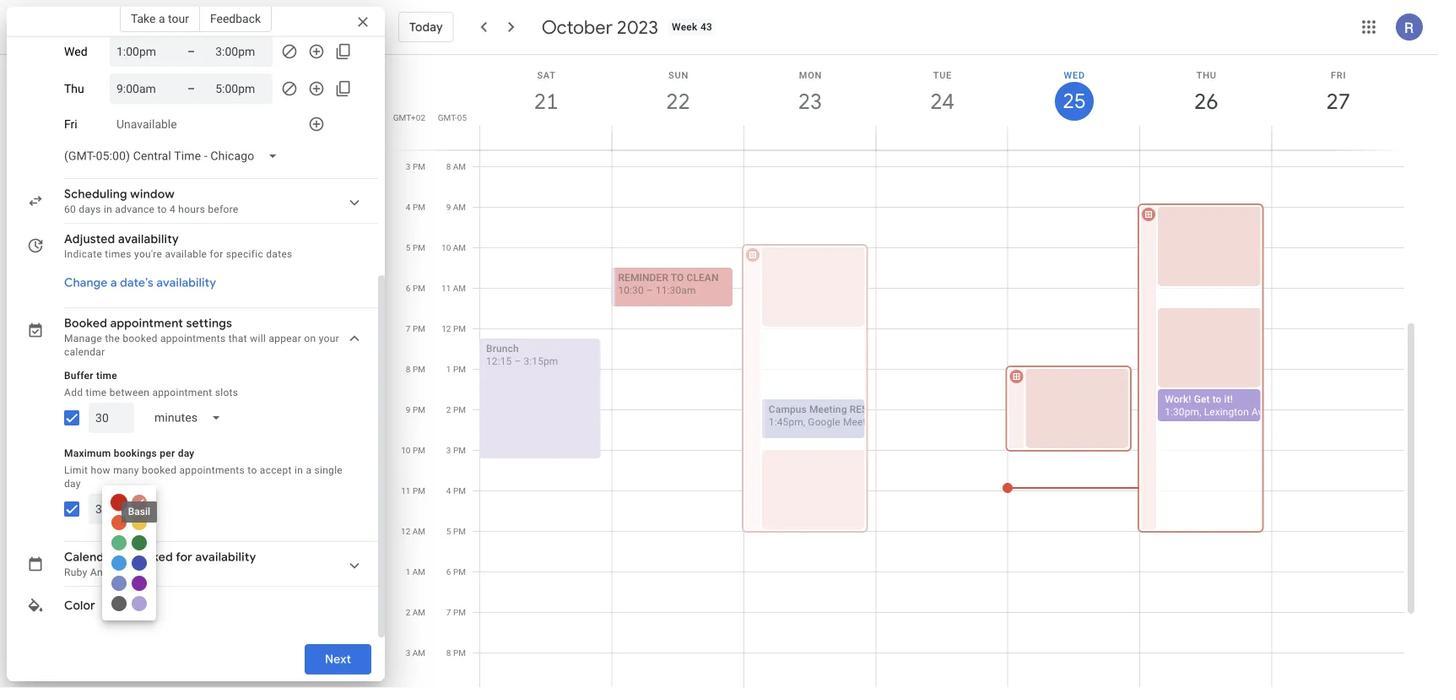Task type: describe. For each thing, give the bounding box(es) containing it.
saturday, october 21 element
[[527, 82, 566, 121]]

for inside adjusted availability indicate times you're available for specific dates
[[210, 248, 223, 260]]

1 vertical spatial 5
[[446, 526, 451, 536]]

tomato, set event color menu item
[[111, 494, 127, 511]]

campus
[[769, 404, 807, 415]]

0 horizontal spatial 5
[[406, 243, 411, 253]]

27 column header
[[1272, 55, 1405, 150]]

am for 3 am
[[413, 648, 425, 658]]

change a date's availability button
[[57, 268, 223, 298]]

0 vertical spatial 5 pm
[[406, 243, 425, 253]]

grid containing 21
[[392, 55, 1418, 688]]

for inside calendars checked for availability ruby anderson
[[176, 550, 193, 565]]

pm left "2 pm" on the bottom of the page
[[413, 405, 425, 415]]

to inside the work! get to it! 1:30pm , lexington avenue
[[1213, 393, 1222, 405]]

21
[[533, 87, 557, 115]]

feedback
[[210, 11, 261, 25]]

color
[[64, 598, 95, 613]]

available
[[165, 248, 207, 260]]

october
[[542, 15, 613, 39]]

thu for thu 26
[[1197, 70, 1217, 80]]

2 for 2 am
[[406, 607, 410, 618]]

1 horizontal spatial 4 pm
[[446, 486, 466, 496]]

gmt+02
[[393, 112, 425, 122]]

0 horizontal spatial 6
[[406, 283, 411, 293]]

basil, set event color menu item
[[131, 534, 148, 551]]

1 vertical spatial 3
[[446, 445, 451, 455]]

buffer
[[64, 370, 94, 382]]

2 am
[[406, 607, 425, 618]]

add
[[64, 387, 83, 398]]

appointments inside maximum bookings per day limit how many booked appointments to accept in a single day
[[179, 464, 245, 476]]

thursday, october 26 element
[[1187, 82, 1226, 121]]

wednesday, october 25, today element
[[1055, 82, 1094, 121]]

to inside maximum bookings per day limit how many booked appointments to accept in a single day
[[248, 464, 257, 476]]

10 am
[[442, 243, 466, 253]]

sunday, october 22 element
[[659, 82, 698, 121]]

tangerine, set event color menu item
[[111, 515, 127, 530]]

in inside maximum bookings per day limit how many booked appointments to accept in a single day
[[295, 464, 303, 476]]

brunch 12:15 – 3:15pm
[[486, 343, 558, 367]]

23 column header
[[744, 55, 877, 150]]

1:30pm
[[1165, 406, 1200, 418]]

per
[[160, 447, 175, 459]]

maximum
[[64, 447, 111, 459]]

9 pm
[[406, 405, 425, 415]]

the
[[105, 333, 120, 344]]

blueberry, set event color menu item
[[132, 555, 147, 571]]

Maximum bookings per day number field
[[95, 494, 127, 524]]

3:15pm
[[524, 355, 558, 367]]

1 vertical spatial time
[[86, 387, 107, 398]]

meeting
[[810, 404, 847, 415]]

a inside maximum bookings per day limit how many booked appointments to accept in a single day
[[306, 464, 312, 476]]

pm down 9 pm
[[413, 445, 425, 455]]

settings
[[186, 316, 232, 331]]

maximum bookings per day limit how many booked appointments to accept in a single day
[[64, 447, 343, 490]]

days
[[79, 203, 101, 215]]

next
[[325, 652, 351, 667]]

peacock, set event color menu item
[[111, 555, 127, 571]]

booked
[[64, 316, 107, 331]]

1 for 1 pm
[[446, 364, 451, 374]]

0 vertical spatial time
[[96, 370, 117, 382]]

pm left 1 pm
[[413, 364, 425, 374]]

rescheduled
[[850, 404, 919, 415]]

work! get to it! 1:30pm , lexington avenue
[[1165, 393, 1285, 418]]

Start time on Wednesdays text field
[[116, 41, 167, 62]]

sat
[[537, 70, 556, 80]]

brunch
[[486, 343, 519, 355]]

week
[[672, 21, 698, 33]]

43
[[701, 21, 713, 33]]

calendars
[[64, 550, 121, 565]]

will
[[250, 333, 266, 344]]

meet
[[843, 416, 866, 428]]

0 vertical spatial 8
[[446, 162, 451, 172]]

pm left 11 am
[[413, 283, 425, 293]]

booked inside maximum bookings per day limit how many booked appointments to accept in a single day
[[142, 464, 177, 476]]

appointments inside booked appointment settings manage the booked appointments that will appear on your calendar
[[160, 333, 226, 344]]

how
[[91, 464, 110, 476]]

– down tour
[[187, 44, 195, 58]]

avenue
[[1252, 406, 1285, 418]]

take a tour button
[[120, 5, 200, 32]]

am for 10 am
[[453, 243, 466, 253]]

1 horizontal spatial 8 pm
[[446, 648, 466, 658]]

1 horizontal spatial 7
[[446, 607, 451, 618]]

1 vertical spatial 6 pm
[[446, 567, 466, 577]]

pm left 10 am
[[413, 243, 425, 253]]

3 am
[[406, 648, 425, 658]]

1 am
[[406, 567, 425, 577]]

21 column header
[[479, 55, 612, 150]]

booked appointment settings manage the booked appointments that will appear on your calendar
[[64, 316, 339, 358]]

ruby
[[64, 566, 87, 578]]

anderson
[[90, 566, 135, 578]]

adjusted
[[64, 231, 115, 247]]

feedback button
[[200, 5, 272, 32]]

0 vertical spatial 7 pm
[[406, 324, 425, 334]]

change a date's availability
[[64, 275, 216, 290]]

next button
[[305, 639, 371, 680]]

scheduling window 60 days in advance to 4 hours before
[[64, 187, 239, 215]]

10 for 10 am
[[442, 243, 451, 253]]

12 am
[[401, 526, 425, 536]]

times
[[105, 248, 131, 260]]

sun 22
[[665, 70, 689, 115]]

in inside scheduling window 60 days in advance to 4 hours before
[[104, 203, 112, 215]]

unavailable
[[116, 117, 177, 131]]

11 for 11 pm
[[401, 486, 411, 496]]

thu for thu
[[64, 82, 84, 96]]

today button
[[398, 7, 454, 47]]

pm left 8 am at the left top of the page
[[413, 162, 425, 172]]

22
[[665, 87, 689, 115]]

pm left 12 pm
[[413, 324, 425, 334]]

1 vertical spatial 6
[[446, 567, 451, 577]]

specific
[[226, 248, 263, 260]]

wed for wed 25
[[1064, 70, 1086, 80]]

22 column header
[[612, 55, 744, 150]]

End time on Thursdays text field
[[215, 79, 266, 99]]

gmt-05
[[438, 112, 467, 122]]

accept
[[260, 464, 292, 476]]

calendar
[[64, 346, 105, 358]]

4 inside scheduling window 60 days in advance to 4 hours before
[[170, 203, 176, 215]]

am for 8 am
[[453, 162, 466, 172]]

24 column header
[[876, 55, 1009, 150]]

10:30
[[618, 284, 644, 296]]

take a tour
[[131, 11, 189, 25]]

pm down 10 pm
[[413, 486, 425, 496]]

1 vertical spatial 8
[[406, 364, 411, 374]]

– inside reminder to clean 10:30 – 11:30am
[[647, 284, 653, 296]]

tue
[[933, 70, 952, 80]]

12:15
[[486, 355, 512, 367]]

9 for 9 pm
[[406, 405, 411, 415]]

– inside brunch 12:15 – 3:15pm
[[514, 355, 521, 367]]

booked inside booked appointment settings manage the booked appointments that will appear on your calendar
[[123, 333, 158, 344]]

0 horizontal spatial 8 pm
[[406, 364, 425, 374]]

2 horizontal spatial 4
[[446, 486, 451, 496]]

between
[[109, 387, 150, 398]]

0 horizontal spatial 4 pm
[[406, 202, 425, 212]]

tour
[[168, 11, 189, 25]]

11:30am
[[656, 284, 696, 296]]

sat 21
[[533, 70, 557, 115]]

checked
[[124, 550, 173, 565]]

campus meeting rescheduled 1:45pm , google meet
[[769, 404, 919, 428]]

pm right 2 am
[[453, 607, 466, 618]]

11 am
[[442, 283, 466, 293]]

your
[[319, 333, 339, 344]]

0 horizontal spatial 3 pm
[[406, 162, 425, 172]]



Task type: vqa. For each thing, say whether or not it's contained in the screenshot.
April 1 element
no



Task type: locate. For each thing, give the bounding box(es) containing it.
9 up 10 pm
[[406, 405, 411, 415]]

day
[[178, 447, 195, 459], [64, 478, 81, 490]]

sage, set event color menu item
[[111, 535, 127, 550]]

0 horizontal spatial day
[[64, 478, 81, 490]]

to
[[157, 203, 167, 215], [1213, 393, 1222, 405], [248, 464, 257, 476]]

, down get
[[1200, 406, 1202, 418]]

5 pm left 10 am
[[406, 243, 425, 253]]

availability up you're
[[118, 231, 179, 247]]

monday, october 23 element
[[791, 82, 830, 121]]

5
[[406, 243, 411, 253], [446, 526, 451, 536]]

60
[[64, 203, 76, 215]]

a left tour
[[159, 11, 165, 25]]

a left date's at top
[[111, 275, 117, 290]]

1 vertical spatial 1
[[406, 567, 410, 577]]

7 left 12 pm
[[406, 324, 411, 334]]

1 vertical spatial appointments
[[179, 464, 245, 476]]

0 horizontal spatial 10
[[401, 445, 411, 455]]

1 horizontal spatial 7 pm
[[446, 607, 466, 618]]

in right accept
[[295, 464, 303, 476]]

0 vertical spatial to
[[157, 203, 167, 215]]

in
[[104, 203, 112, 215], [295, 464, 303, 476]]

to down window
[[157, 203, 167, 215]]

0 vertical spatial 9
[[446, 202, 451, 212]]

fri up "scheduling" at top left
[[64, 117, 77, 131]]

am for 11 am
[[453, 283, 466, 293]]

slots
[[215, 387, 238, 398]]

pm up 1 pm
[[453, 324, 466, 334]]

am down 8 am at the left top of the page
[[453, 202, 466, 212]]

pm left 9 am
[[413, 202, 425, 212]]

wed left start time on wednesdays text field
[[64, 45, 87, 58]]

1 down 12 pm
[[446, 364, 451, 374]]

1 horizontal spatial fri
[[1331, 70, 1347, 80]]

fri up friday, october 27 element
[[1331, 70, 1347, 80]]

2 down the 1 am at the bottom
[[406, 607, 410, 618]]

1 horizontal spatial 4
[[406, 202, 411, 212]]

pm right '3 am'
[[453, 648, 466, 658]]

0 vertical spatial appointments
[[160, 333, 226, 344]]

gmt-
[[438, 112, 457, 122]]

4 pm
[[406, 202, 425, 212], [446, 486, 466, 496]]

lexington
[[1204, 406, 1249, 418]]

8 am
[[446, 162, 466, 172]]

1 horizontal spatial 3 pm
[[446, 445, 466, 455]]

1 horizontal spatial wed
[[1064, 70, 1086, 80]]

26 column header
[[1140, 55, 1273, 150]]

manage
[[64, 333, 102, 344]]

to left accept
[[248, 464, 257, 476]]

thu left start time on thursdays text field
[[64, 82, 84, 96]]

appointments left accept
[[179, 464, 245, 476]]

take
[[131, 11, 156, 25]]

indicate
[[64, 248, 102, 260]]

fri for fri
[[64, 117, 77, 131]]

12
[[442, 324, 451, 334], [401, 526, 411, 536]]

0 horizontal spatial 2
[[406, 607, 410, 618]]

availability for for
[[195, 550, 256, 565]]

0 vertical spatial thu
[[1197, 70, 1217, 80]]

pm down 1 pm
[[453, 405, 466, 415]]

am down 9 am
[[453, 243, 466, 253]]

am up 12 pm
[[453, 283, 466, 293]]

5 pm
[[406, 243, 425, 253], [446, 526, 466, 536]]

availability inside adjusted availability indicate times you're available for specific dates
[[118, 231, 179, 247]]

25 column header
[[1008, 55, 1141, 150]]

pm right 12 am
[[453, 526, 466, 536]]

,
[[1200, 406, 1202, 418], [804, 416, 806, 428]]

10 pm
[[401, 445, 425, 455]]

tuesday, october 24 element
[[923, 82, 962, 121]]

None field
[[57, 141, 292, 171], [141, 403, 235, 433], [57, 141, 292, 171], [141, 403, 235, 433]]

flamingo, set event color menu item
[[132, 495, 147, 510]]

am for 9 am
[[453, 202, 466, 212]]

lavender, set event color menu item
[[111, 576, 127, 591]]

2023
[[617, 15, 658, 39]]

1 horizontal spatial thu
[[1197, 70, 1217, 80]]

– right 12:15
[[514, 355, 521, 367]]

, left google
[[804, 416, 806, 428]]

11
[[442, 283, 451, 293], [401, 486, 411, 496]]

– down reminder
[[647, 284, 653, 296]]

6 right the 1 am at the bottom
[[446, 567, 451, 577]]

1 vertical spatial 2
[[406, 607, 410, 618]]

thu inside thu 26
[[1197, 70, 1217, 80]]

, inside campus meeting rescheduled 1:45pm , google meet
[[804, 416, 806, 428]]

0 horizontal spatial 9
[[406, 405, 411, 415]]

2 pm
[[446, 405, 466, 415]]

0 vertical spatial 4 pm
[[406, 202, 425, 212]]

12 down 11 am
[[442, 324, 451, 334]]

– right start time on thursdays text field
[[187, 81, 195, 95]]

1 vertical spatial to
[[1213, 393, 1222, 405]]

2 vertical spatial to
[[248, 464, 257, 476]]

0 vertical spatial booked
[[123, 333, 158, 344]]

0 horizontal spatial to
[[157, 203, 167, 215]]

7 right 2 am
[[446, 607, 451, 618]]

2 horizontal spatial a
[[306, 464, 312, 476]]

05
[[457, 112, 467, 122]]

mon
[[799, 70, 822, 80]]

wed for wed
[[64, 45, 87, 58]]

appointment up 'the' on the left of page
[[110, 316, 183, 331]]

am for 12 am
[[413, 526, 425, 536]]

window
[[130, 187, 175, 202]]

0 vertical spatial 6
[[406, 283, 411, 293]]

day down limit
[[64, 478, 81, 490]]

3
[[406, 162, 411, 172], [446, 445, 451, 455], [406, 648, 410, 658]]

1 for 1 am
[[406, 567, 410, 577]]

am up the 1 am at the bottom
[[413, 526, 425, 536]]

work!
[[1165, 393, 1192, 405]]

change
[[64, 275, 108, 290]]

2 vertical spatial 3
[[406, 648, 410, 658]]

1 horizontal spatial to
[[248, 464, 257, 476]]

12 down 11 pm at the bottom left of the page
[[401, 526, 411, 536]]

0 vertical spatial 3 pm
[[406, 162, 425, 172]]

0 horizontal spatial 1
[[406, 567, 410, 577]]

1 horizontal spatial ,
[[1200, 406, 1202, 418]]

6 pm left 11 am
[[406, 283, 425, 293]]

4 left 9 am
[[406, 202, 411, 212]]

1 horizontal spatial day
[[178, 447, 195, 459]]

0 vertical spatial 3
[[406, 162, 411, 172]]

Buffer time number field
[[95, 403, 127, 433]]

2 for 2 pm
[[446, 405, 451, 415]]

8
[[446, 162, 451, 172], [406, 364, 411, 374], [446, 648, 451, 658]]

9 up 10 am
[[446, 202, 451, 212]]

1 horizontal spatial 9
[[446, 202, 451, 212]]

week 43
[[672, 21, 713, 33]]

scheduling
[[64, 187, 127, 202]]

2 vertical spatial a
[[306, 464, 312, 476]]

7 pm
[[406, 324, 425, 334], [446, 607, 466, 618]]

10 up 11 pm at the bottom left of the page
[[401, 445, 411, 455]]

friday, october 27 element
[[1319, 82, 1358, 121]]

reminder
[[618, 272, 669, 284]]

adjusted availability indicate times you're available for specific dates
[[64, 231, 293, 260]]

booked down per
[[142, 464, 177, 476]]

0 vertical spatial a
[[159, 11, 165, 25]]

1 horizontal spatial 1
[[446, 364, 451, 374]]

pm down "2 pm" on the bottom of the page
[[453, 445, 466, 455]]

0 vertical spatial wed
[[64, 45, 87, 58]]

tue 24
[[929, 70, 954, 115]]

0 horizontal spatial for
[[176, 550, 193, 565]]

9 am
[[446, 202, 466, 212]]

fri 27
[[1326, 70, 1350, 115]]

1 vertical spatial 10
[[401, 445, 411, 455]]

4 right 11 pm at the bottom left of the page
[[446, 486, 451, 496]]

4 left hours
[[170, 203, 176, 215]]

october 2023
[[542, 15, 658, 39]]

0 vertical spatial 10
[[442, 243, 451, 253]]

1 horizontal spatial a
[[159, 11, 165, 25]]

0 vertical spatial in
[[104, 203, 112, 215]]

availability inside calendars checked for availability ruby anderson
[[195, 550, 256, 565]]

0 vertical spatial 6 pm
[[406, 283, 425, 293]]

27
[[1326, 87, 1350, 115]]

thu up thursday, october 26 element at top
[[1197, 70, 1217, 80]]

1 horizontal spatial 10
[[442, 243, 451, 253]]

4 pm right 11 pm at the bottom left of the page
[[446, 486, 466, 496]]

11 down 10 am
[[442, 283, 451, 293]]

clean
[[687, 272, 719, 284]]

0 horizontal spatial in
[[104, 203, 112, 215]]

pm left 12:15
[[453, 364, 466, 374]]

calendar color menu item
[[132, 596, 147, 611]]

12 for 12 pm
[[442, 324, 451, 334]]

–
[[187, 44, 195, 58], [187, 81, 195, 95], [647, 284, 653, 296], [514, 355, 521, 367]]

1 horizontal spatial 5 pm
[[446, 526, 466, 536]]

dates
[[266, 248, 293, 260]]

Start time on Thursdays text field
[[116, 79, 167, 99]]

booked right 'the' on the left of page
[[123, 333, 158, 344]]

1 vertical spatial day
[[64, 478, 81, 490]]

0 vertical spatial fri
[[1331, 70, 1347, 80]]

8 pm right '3 am'
[[446, 648, 466, 658]]

11 up 12 am
[[401, 486, 411, 496]]

banana, set event color menu item
[[132, 515, 147, 530]]

availability right checked
[[195, 550, 256, 565]]

0 horizontal spatial ,
[[804, 416, 806, 428]]

1 vertical spatial 4 pm
[[446, 486, 466, 496]]

graphite, set event color menu item
[[111, 596, 127, 611]]

bookings
[[114, 447, 157, 459]]

0 horizontal spatial 4
[[170, 203, 176, 215]]

7 pm left 12 pm
[[406, 324, 425, 334]]

many
[[113, 464, 139, 476]]

availability down available
[[156, 275, 216, 290]]

11 pm
[[401, 486, 425, 496]]

a for change
[[111, 275, 117, 290]]

wed 25
[[1062, 70, 1086, 114]]

availability inside button
[[156, 275, 216, 290]]

am
[[453, 162, 466, 172], [453, 202, 466, 212], [453, 243, 466, 253], [453, 283, 466, 293], [413, 526, 425, 536], [413, 567, 425, 577], [413, 607, 425, 618], [413, 648, 425, 658]]

3 left 8 am at the left top of the page
[[406, 162, 411, 172]]

24
[[929, 87, 954, 115]]

you're
[[134, 248, 162, 260]]

6 left 11 am
[[406, 283, 411, 293]]

1 vertical spatial 8 pm
[[446, 648, 466, 658]]

grid
[[392, 55, 1418, 688]]

1 horizontal spatial 6
[[446, 567, 451, 577]]

appointment inside buffer time add time between appointment slots
[[152, 387, 212, 398]]

1 vertical spatial 5 pm
[[446, 526, 466, 536]]

0 horizontal spatial 7
[[406, 324, 411, 334]]

time right the buffer
[[96, 370, 117, 382]]

4 pm left 9 am
[[406, 202, 425, 212]]

7 pm right 2 am
[[446, 607, 466, 618]]

wed inside wed 25
[[1064, 70, 1086, 80]]

am for 2 am
[[413, 607, 425, 618]]

1 vertical spatial 12
[[401, 526, 411, 536]]

am for 1 am
[[413, 567, 425, 577]]

appointment left slots
[[152, 387, 212, 398]]

1 horizontal spatial for
[[210, 248, 223, 260]]

appointments down settings
[[160, 333, 226, 344]]

0 vertical spatial appointment
[[110, 316, 183, 331]]

12 for 12 am
[[401, 526, 411, 536]]

0 horizontal spatial thu
[[64, 82, 84, 96]]

a for take
[[159, 11, 165, 25]]

1 horizontal spatial 6 pm
[[446, 567, 466, 577]]

reminder to clean 10:30 – 11:30am
[[618, 272, 719, 296]]

0 vertical spatial 5
[[406, 243, 411, 253]]

8 up 9 am
[[446, 162, 451, 172]]

pm right the 1 am at the bottom
[[453, 567, 466, 577]]

am up 2 am
[[413, 567, 425, 577]]

1 vertical spatial 3 pm
[[446, 445, 466, 455]]

23
[[797, 87, 821, 115]]

today
[[409, 19, 443, 35]]

am up 9 am
[[453, 162, 466, 172]]

2
[[446, 405, 451, 415], [406, 607, 410, 618]]

1 vertical spatial in
[[295, 464, 303, 476]]

11 for 11 am
[[442, 283, 451, 293]]

6
[[406, 283, 411, 293], [446, 567, 451, 577]]

3 pm down "2 pm" on the bottom of the page
[[446, 445, 466, 455]]

1 vertical spatial a
[[111, 275, 117, 290]]

6 pm right the 1 am at the bottom
[[446, 567, 466, 577]]

a left single
[[306, 464, 312, 476]]

1 vertical spatial appointment
[[152, 387, 212, 398]]

1
[[446, 364, 451, 374], [406, 567, 410, 577]]

thu
[[1197, 70, 1217, 80], [64, 82, 84, 96]]

google
[[808, 416, 841, 428]]

1 vertical spatial 7 pm
[[446, 607, 466, 618]]

2 horizontal spatial to
[[1213, 393, 1222, 405]]

8 pm left 1 pm
[[406, 364, 425, 374]]

wed
[[64, 45, 87, 58], [1064, 70, 1086, 80]]

10 for 10 pm
[[401, 445, 411, 455]]

time right add
[[86, 387, 107, 398]]

0 vertical spatial 1
[[446, 364, 451, 374]]

1:45pm
[[769, 416, 804, 428]]

1 vertical spatial booked
[[142, 464, 177, 476]]

0 vertical spatial 8 pm
[[406, 364, 425, 374]]

pm right 11 pm at the bottom left of the page
[[453, 486, 466, 496]]

5 right 12 am
[[446, 526, 451, 536]]

8 up 9 pm
[[406, 364, 411, 374]]

1 horizontal spatial in
[[295, 464, 303, 476]]

5 left 10 am
[[406, 243, 411, 253]]

date's
[[120, 275, 154, 290]]

25
[[1062, 88, 1085, 114]]

wed up 25
[[1064, 70, 1086, 80]]

0 vertical spatial 11
[[442, 283, 451, 293]]

single
[[314, 464, 343, 476]]

0 vertical spatial day
[[178, 447, 195, 459]]

0 horizontal spatial a
[[111, 275, 117, 290]]

fri for fri 27
[[1331, 70, 1347, 80]]

3 down 2 am
[[406, 648, 410, 658]]

, inside the work! get to it! 1:30pm , lexington avenue
[[1200, 406, 1202, 418]]

am down 2 am
[[413, 648, 425, 658]]

1 vertical spatial 11
[[401, 486, 411, 496]]

day right per
[[178, 447, 195, 459]]

appointment inside booked appointment settings manage the booked appointments that will appear on your calendar
[[110, 316, 183, 331]]

on
[[304, 333, 316, 344]]

1 horizontal spatial 5
[[446, 526, 451, 536]]

2 right 9 pm
[[446, 405, 451, 415]]

1 vertical spatial 7
[[446, 607, 451, 618]]

1 horizontal spatial 11
[[442, 283, 451, 293]]

10 up 11 am
[[442, 243, 451, 253]]

a inside button
[[111, 275, 117, 290]]

that
[[229, 333, 247, 344]]

1 vertical spatial thu
[[64, 82, 84, 96]]

8 right '3 am'
[[446, 648, 451, 658]]

0 horizontal spatial 11
[[401, 486, 411, 496]]

fri inside fri 27
[[1331, 70, 1347, 80]]

basil
[[128, 506, 150, 517]]

2 vertical spatial 8
[[446, 648, 451, 658]]

appointment
[[110, 316, 183, 331], [152, 387, 212, 398]]

3 pm left 8 am at the left top of the page
[[406, 162, 425, 172]]

3 right 10 pm
[[446, 445, 451, 455]]

1 pm
[[446, 364, 466, 374]]

1 down 12 am
[[406, 567, 410, 577]]

0 horizontal spatial 5 pm
[[406, 243, 425, 253]]

get
[[1194, 393, 1210, 405]]

thu 26
[[1193, 70, 1218, 115]]

0 horizontal spatial 12
[[401, 526, 411, 536]]

0 vertical spatial 7
[[406, 324, 411, 334]]

limit
[[64, 464, 88, 476]]

a inside button
[[159, 11, 165, 25]]

to left it!
[[1213, 393, 1222, 405]]

am down the 1 am at the bottom
[[413, 607, 425, 618]]

0 horizontal spatial 6 pm
[[406, 283, 425, 293]]

to inside scheduling window 60 days in advance to 4 hours before
[[157, 203, 167, 215]]

for right checked
[[176, 550, 193, 565]]

26
[[1193, 87, 1218, 115]]

availability for date's
[[156, 275, 216, 290]]

End time on Wednesdays text field
[[215, 41, 266, 62]]

1 vertical spatial fri
[[64, 117, 77, 131]]

for left specific
[[210, 248, 223, 260]]

9 for 9 am
[[446, 202, 451, 212]]

1 vertical spatial availability
[[156, 275, 216, 290]]

0 horizontal spatial 7 pm
[[406, 324, 425, 334]]

in right the days in the left of the page
[[104, 203, 112, 215]]

grape, set event color menu item
[[132, 576, 147, 591]]

2 vertical spatial availability
[[195, 550, 256, 565]]

appear
[[269, 333, 301, 344]]

5 pm right 12 am
[[446, 526, 466, 536]]



